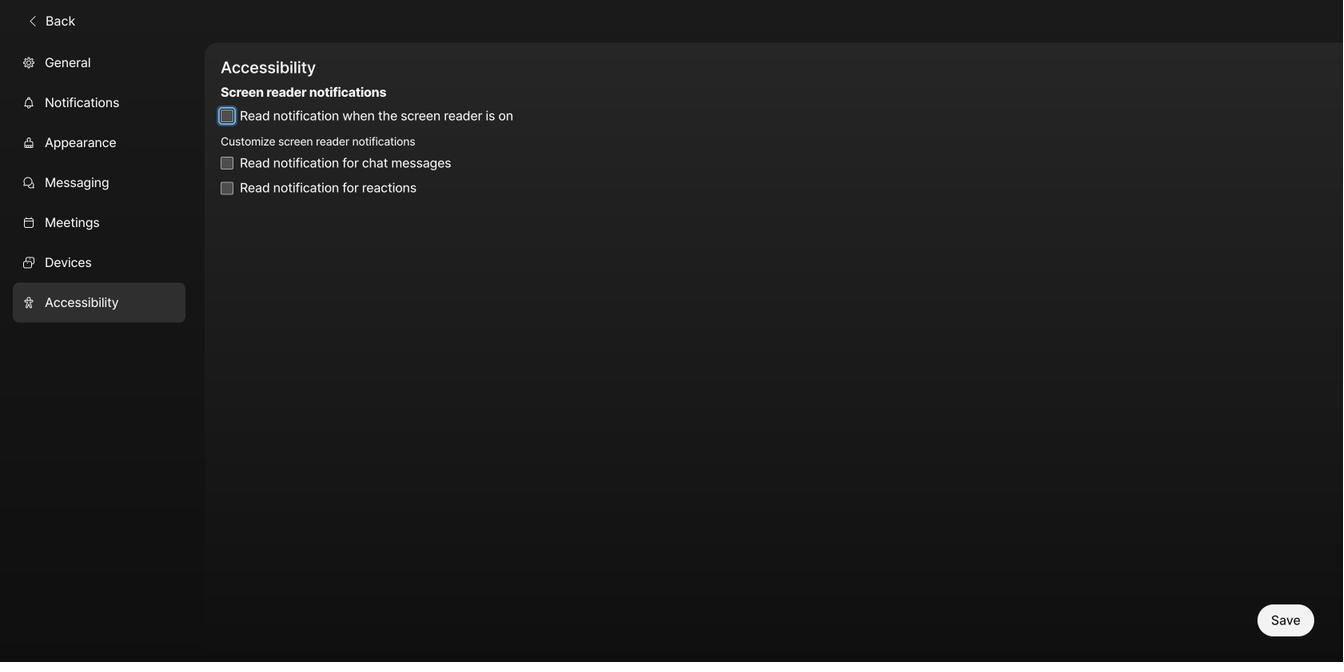 Task type: describe. For each thing, give the bounding box(es) containing it.
settings navigation
[[0, 43, 205, 662]]

devices tab
[[13, 243, 186, 283]]

messaging tab
[[13, 163, 186, 203]]

general tab
[[13, 43, 186, 83]]



Task type: vqa. For each thing, say whether or not it's contained in the screenshot.
Settings Navigation
yes



Task type: locate. For each thing, give the bounding box(es) containing it.
appearance tab
[[13, 123, 186, 163]]

notifications tab
[[13, 83, 186, 123]]

meetings tab
[[13, 203, 186, 243]]

accessibility tab
[[13, 283, 186, 323]]



